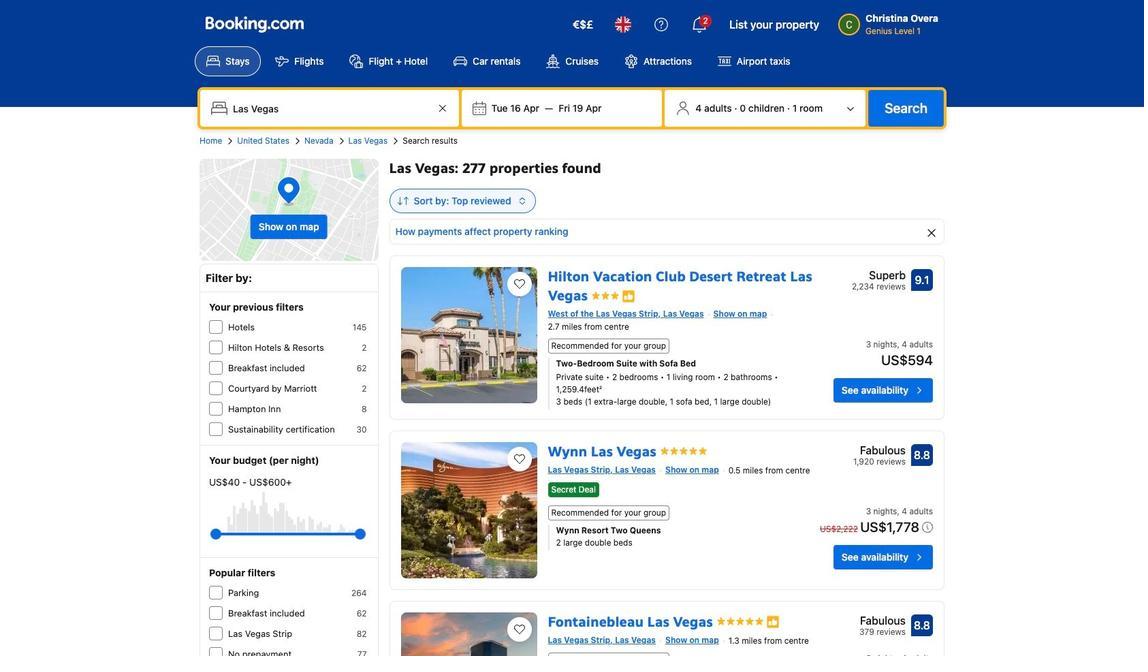 Task type: vqa. For each thing, say whether or not it's contained in the screenshot.
include
no



Task type: describe. For each thing, give the bounding box(es) containing it.
this property is part of our preferred partner programme. it is committed to providing commendable service and good value. it will pay us a higher commission if you make a booking. image
[[766, 616, 780, 629]]

hilton vacation club desert retreat las vegas image
[[401, 267, 537, 403]]



Task type: locate. For each thing, give the bounding box(es) containing it.
this property is part of our preferred partner programme. it is committed to providing commendable service and good value. it will pay us a higher commission if you make a booking. image
[[622, 289, 636, 303], [622, 289, 636, 303], [766, 616, 780, 629]]

booking.com image
[[206, 16, 304, 33]]

group
[[216, 523, 360, 545]]

your account menu christina overa genius level 1 element
[[839, 12, 939, 37]]

search results updated. las vegas: 277 properties found. element
[[389, 159, 945, 178]]

Where are you going? field
[[228, 96, 434, 121]]

wynn las vegas image
[[401, 442, 537, 578]]



